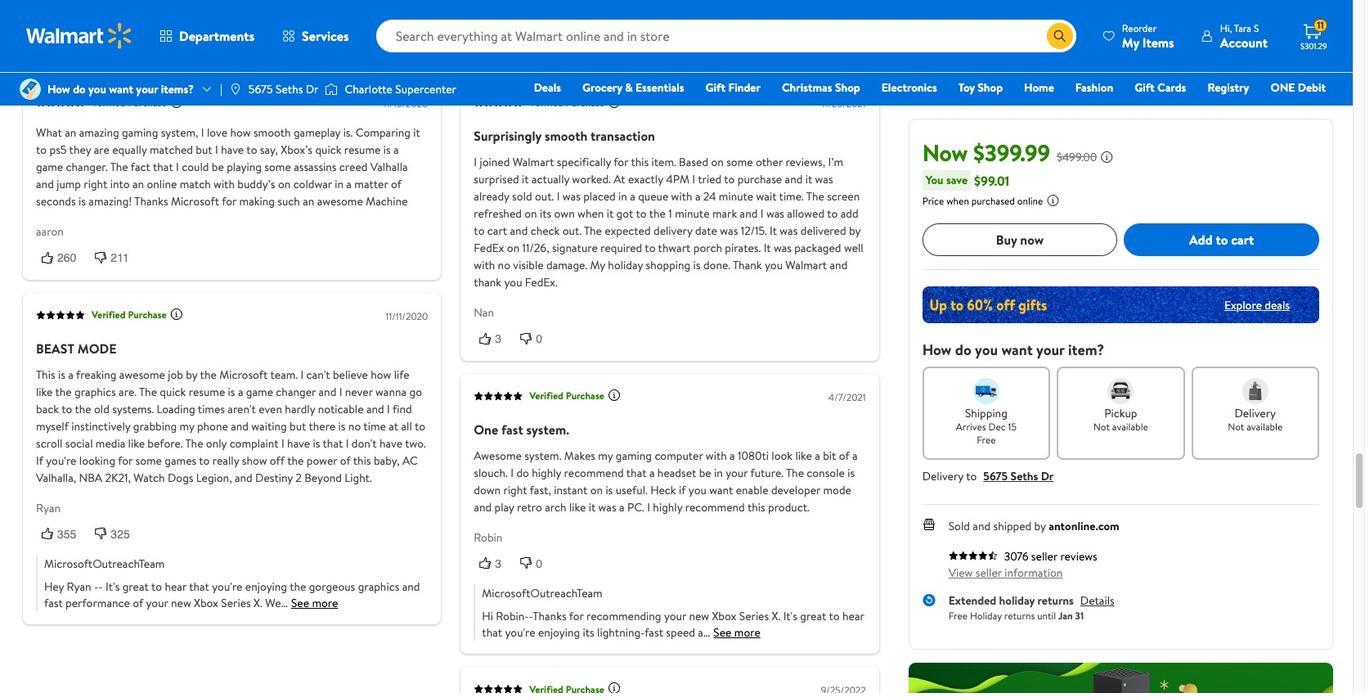 Task type: describe. For each thing, give the bounding box(es) containing it.
intent image for delivery image
[[1243, 378, 1269, 404]]

1 vertical spatial an
[[133, 176, 144, 193]]

see more for one fast system.
[[714, 625, 761, 641]]

is up valhalla
[[384, 142, 391, 158]]

0 for smooth
[[536, 333, 542, 346]]

a down creed on the left top of page
[[346, 176, 352, 193]]

 image for 5675
[[229, 83, 242, 96]]

0 horizontal spatial 5675
[[249, 81, 273, 97]]

fast inside 'microsoftoutreachteam hey ryan -- it's great to hear that you're enjoying the gorgeous graphics and fast performance of your new xbox series x. we...'
[[44, 595, 63, 612]]

not for delivery
[[1228, 420, 1245, 434]]

pirates.
[[725, 240, 761, 257]]

with up the thank
[[474, 258, 495, 274]]

of inside "what an amazing gaming system, i love how smooth gameplay is. comparing it to ps5 they are equally matched but i have to say, xbox's quick resume is a game changer. the fact that i could be playing some assassins creed valhalla and jump right into an online match with buddy's on coldwar in a matter of seconds is amazing! thanks microsoft for making such an awesome machine"
[[391, 176, 402, 193]]

and down "well"
[[830, 258, 848, 274]]

your inside 'microsoftoutreachteam hey ryan -- it's great to hear that you're enjoying the gorgeous graphics and fast performance of your new xbox series x. we...'
[[146, 595, 168, 612]]

was down wait
[[767, 206, 785, 222]]

verified purchase information image down lightning-
[[608, 682, 621, 693]]

more for beast mode
[[312, 595, 338, 612]]

list item containing ease of installation
[[218, 8, 361, 34]]

queue
[[638, 189, 669, 205]]

want for item?
[[1002, 340, 1033, 360]]

nan
[[474, 305, 494, 321]]

can't
[[307, 367, 330, 383]]

a up valhalla
[[394, 142, 399, 158]]

in inside "what an amazing gaming system, i love how smooth gameplay is. comparing it to ps5 they are equally matched but i have to say, xbox's quick resume is a game changer. the fact that i could be playing some assassins creed valhalla and jump right into an online match with buddy's on coldwar in a matter of seconds is amazing! thanks microsoft for making such an awesome machine"
[[335, 176, 344, 193]]

amazing!
[[89, 194, 132, 210]]

but inside "what an amazing gaming system, i love how smooth gameplay is. comparing it to ps5 they are equally matched but i have to say, xbox's quick resume is a game changer. the fact that i could be playing some assassins creed valhalla and jump right into an online match with buddy's on coldwar in a matter of seconds is amazing! thanks microsoft for making such an awesome machine"
[[196, 142, 212, 158]]

list item containing speed
[[131, 8, 211, 34]]

to inside microsoftoutreachteam hi robin--thanks for recommending your new xbox series x. it's great to hear that you're enjoying its lightning-fast speed a...
[[829, 608, 840, 625]]

a up "heck"
[[650, 465, 655, 481]]

not for pickup
[[1094, 420, 1110, 434]]

learn more about strikethrough prices image
[[1101, 151, 1114, 164]]

0 horizontal spatial returns
[[1005, 608, 1035, 622]]

price
[[923, 194, 945, 208]]

series inside 'microsoftoutreachteam hey ryan -- it's great to hear that you're enjoying the gorgeous graphics and fast performance of your new xbox series x. we...'
[[221, 595, 251, 612]]

thanks inside "what an amazing gaming system, i love how smooth gameplay is. comparing it to ps5 they are equally matched but i have to say, xbox's quick resume is a game changer. the fact that i could be playing some assassins creed valhalla and jump right into an online match with buddy's on coldwar in a matter of seconds is amazing! thanks microsoft for making such an awesome machine"
[[134, 194, 168, 210]]

was down allowed
[[780, 223, 798, 240]]

this is a freaking awesome job by the microsoft team. i can't believe how life like the graphics are. the quick resume is a game changer and i never wanna go back to the old systems. loading times aren't even hardly noticable and i find myself instinctively grabbing my phone and waiting but there is no time at all to scroll social media like before. the only complaint i have is that i don't have two. if you're looking for some games to really show off the power of this baby, ac valhalla, nba 2k21, watch dogs legion, and destiny 2 beyond light.
[[36, 367, 426, 486]]

1 vertical spatial 5675
[[984, 468, 1008, 484]]

want inside the "awesome system. makes my gaming computer with a 1080ti look like a bit of a slouch. i do highly recommend that a headset be in your future. the console is down right fast, instant on is useful. heck if you want enable developer mode and play retro arch like it was a pc. i highly recommend this product."
[[710, 482, 733, 498]]

11 $301.29
[[1301, 18, 1328, 52]]

my inside the "awesome system. makes my gaming computer with a 1080ti look like a bit of a slouch. i do highly recommend that a headset be in your future. the console is down right fast, instant on is useful. heck if you want enable developer mode and play retro arch like it was a pc. i highly recommend this product."
[[598, 448, 613, 464]]

assassins
[[294, 159, 337, 176]]

- for beast mode
[[94, 579, 99, 595]]

future.
[[751, 465, 784, 481]]

is up mode
[[848, 465, 855, 481]]

$301.29
[[1301, 40, 1328, 52]]

resume inside "what an amazing gaming system, i love how smooth gameplay is. comparing it to ps5 they are equally matched but i have to say, xbox's quick resume is a game changer. the fact that i could be playing some assassins creed valhalla and jump right into an online match with buddy's on coldwar in a matter of seconds is amazing! thanks microsoft for making such an awesome machine"
[[344, 142, 381, 158]]

item?
[[1069, 340, 1105, 360]]

porch
[[694, 240, 723, 257]]

speed
[[144, 13, 175, 29]]

 image for how
[[20, 79, 41, 100]]

1 horizontal spatial minute
[[719, 189, 754, 205]]

comparing
[[356, 125, 411, 141]]

more
[[587, 8, 617, 26]]

matched
[[150, 142, 193, 158]]

shipping
[[966, 405, 1008, 421]]

the left old
[[75, 401, 91, 417]]

valhalla,
[[36, 470, 76, 486]]

the up 2
[[287, 453, 304, 469]]

of inside 'microsoftoutreachteam hey ryan -- it's great to hear that you're enjoying the gorgeous graphics and fast performance of your new xbox series x. we...'
[[133, 595, 143, 612]]

a left pc.
[[619, 499, 625, 516]]

i down wait
[[761, 206, 764, 222]]

only
[[206, 435, 227, 452]]

how for how do you want your item?
[[923, 340, 952, 360]]

new inside microsoftoutreachteam hi robin--thanks for recommending your new xbox series x. it's great to hear that you're enjoying its lightning-fast speed a...
[[689, 608, 710, 625]]

grocery & essentials link
[[575, 79, 692, 97]]

like down this on the bottom of page
[[36, 384, 53, 400]]

its inside microsoftoutreachteam hi robin--thanks for recommending your new xbox series x. it's great to hear that you're enjoying its lightning-fast speed a...
[[583, 625, 595, 641]]

2 horizontal spatial by
[[1035, 518, 1046, 534]]

a right bit
[[853, 448, 858, 464]]

that inside "what an amazing gaming system, i love how smooth gameplay is. comparing it to ps5 they are equally matched but i have to say, xbox's quick resume is a game changer. the fact that i could be playing some assassins creed valhalla and jump right into an online match with buddy's on coldwar in a matter of seconds is amazing! thanks microsoft for making such an awesome machine"
[[153, 159, 173, 176]]

3 button for one
[[474, 556, 515, 572]]

and down aren't
[[231, 418, 249, 435]]

it inside the "awesome system. makes my gaming computer with a 1080ti look like a bit of a slouch. i do highly recommend that a headset be in your future. the console is down right fast, instant on is useful. heck if you want enable developer mode and play retro arch like it was a pc. i highly recommend this product."
[[589, 499, 596, 516]]

now
[[923, 137, 968, 169]]

11/15/2020
[[384, 97, 428, 111]]

i'm
[[828, 154, 844, 171]]

was left packaged
[[774, 240, 792, 257]]

i right slouch.
[[511, 465, 514, 481]]

do for how do you want your item?
[[955, 340, 972, 360]]

on inside the "awesome system. makes my gaming computer with a 1080ti look like a bit of a slouch. i do highly recommend that a headset be in your future. the console is down right fast, instant on is useful. heck if you want enable developer mode and play retro arch like it was a pc. i highly recommend this product."
[[590, 482, 603, 498]]

0 vertical spatial highly
[[532, 465, 562, 481]]

and inside 'microsoftoutreachteam hey ryan -- it's great to hear that you're enjoying the gorgeous graphics and fast performance of your new xbox series x. we...'
[[402, 579, 420, 595]]

delivered
[[801, 223, 847, 240]]

5675 seths dr button
[[984, 468, 1054, 484]]

you
[[926, 172, 944, 188]]

1 horizontal spatial when
[[947, 194, 970, 208]]

find
[[393, 401, 412, 417]]

it left got
[[607, 206, 614, 222]]

verified purchase for one fast system.
[[530, 389, 605, 403]]

you right thank
[[765, 258, 783, 274]]

already
[[474, 189, 510, 205]]

such
[[278, 194, 300, 210]]

its inside i joined walmart  specifically for this item.  based on some other reviews, i'm surprised it actually worked.  at exactly 4pm i tried to purchase and it was already sold out. i was placed in a queue with a 24 minute wait time. the screen refreshed on its own when it got to the 1 minute mark and i was allowed to add to cart and check out. the expected delivery date was 12/15. it was delivered by fedex on 11/26, signature required to thwart porch pirates. it was packaged well with no visible damage. my holiday shopping is done. thank you walmart and thank you fedex.
[[540, 206, 552, 222]]

play
[[495, 499, 514, 516]]

deals
[[534, 79, 561, 96]]

verified purchase information image for aaron
[[170, 96, 183, 109]]

beyond
[[305, 470, 342, 486]]

i left tried
[[692, 172, 696, 188]]

the up games
[[185, 435, 203, 452]]

your inside microsoftoutreachteam hi robin--thanks for recommending your new xbox series x. it's great to hear that you're enjoying its lightning-fast speed a...
[[664, 608, 687, 625]]

you up amazing
[[88, 81, 106, 97]]

i left 'could'
[[176, 159, 179, 176]]

right inside the "awesome system. makes my gaming computer with a 1080ti look like a bit of a slouch. i do highly recommend that a headset be in your future. the console is down right fast, instant on is useful. heck if you want enable developer mode and play retro arch like it was a pc. i highly recommend this product."
[[504, 482, 527, 498]]

see for beast mode
[[291, 595, 309, 612]]

verified purchase up amazing
[[92, 96, 167, 110]]

deals
[[1265, 297, 1290, 313]]

fedex.
[[525, 275, 558, 291]]

free for shipping
[[977, 433, 996, 447]]

be inside "what an amazing gaming system, i love how smooth gameplay is. comparing it to ps5 they are equally matched but i have to say, xbox's quick resume is a game changer. the fact that i could be playing some assassins creed valhalla and jump right into an online match with buddy's on coldwar in a matter of seconds is amazing! thanks microsoft for making such an awesome machine"
[[212, 159, 224, 176]]

a left "1080ti"
[[730, 448, 735, 464]]

see for one fast system.
[[714, 625, 732, 641]]

they
[[69, 142, 91, 158]]

and up 12/15.
[[740, 206, 758, 222]]

legal information image
[[1047, 194, 1060, 207]]

xbox inside 'microsoftoutreachteam hey ryan -- it's great to hear that you're enjoying the gorgeous graphics and fast performance of your new xbox series x. we...'
[[194, 595, 218, 612]]

1 horizontal spatial out.
[[563, 223, 582, 240]]

say,
[[260, 142, 278, 158]]

list item containing experience
[[20, 8, 124, 34]]

0 vertical spatial recommend
[[564, 465, 624, 481]]

intent image for shipping image
[[974, 378, 1000, 404]]

right inside "what an amazing gaming system, i love how smooth gameplay is. comparing it to ps5 they are equally matched but i have to say, xbox's quick resume is a game changer. the fact that i could be playing some assassins creed valhalla and jump right into an online match with buddy's on coldwar in a matter of seconds is amazing! thanks microsoft for making such an awesome machine"
[[84, 176, 108, 193]]

we...
[[265, 595, 288, 612]]

hear inside microsoftoutreachteam hi robin--thanks for recommending your new xbox series x. it's great to hear that you're enjoying its lightning-fast speed a...
[[843, 608, 865, 625]]

3076 seller reviews
[[1005, 548, 1098, 565]]

is right this on the bottom of page
[[58, 367, 65, 383]]

my inside i joined walmart  specifically for this item.  based on some other reviews, i'm surprised it actually worked.  at exactly 4pm i tried to purchase and it was already sold out. i was placed in a queue with a 24 minute wait time. the screen refreshed on its own when it got to the 1 minute mark and i was allowed to add to cart and check out. the expected delivery date was 12/15. it was delivered by fedex on 11/26, signature required to thwart porch pirates. it was packaged well with no visible damage. my holiday shopping is done. thank you walmart and thank you fedex.
[[590, 258, 606, 274]]

surprised
[[474, 172, 519, 188]]

0 horizontal spatial walmart
[[513, 154, 554, 171]]

list item containing quality
[[464, 8, 550, 34]]

of inside the "awesome system. makes my gaming computer with a 1080ti look like a bit of a slouch. i do highly recommend that a headset be in your future. the console is down right fast, instant on is useful. heck if you want enable developer mode and play retro arch like it was a pc. i highly recommend this product."
[[839, 448, 850, 464]]

is up power at left
[[313, 435, 320, 452]]

robin
[[474, 529, 503, 546]]

beast
[[36, 340, 74, 358]]

you're inside microsoftoutreachteam hi robin--thanks for recommending your new xbox series x. it's great to hear that you're enjoying its lightning-fast speed a...
[[505, 625, 536, 641]]

registry link
[[1201, 79, 1257, 97]]

i right pc.
[[647, 499, 651, 516]]

available for delivery
[[1247, 420, 1283, 434]]

2 horizontal spatial have
[[380, 435, 403, 452]]

how do you want your items?
[[47, 81, 194, 97]]

your inside the "awesome system. makes my gaming computer with a 1080ti look like a bit of a slouch. i do highly recommend that a headset be in your future. the console is down right fast, instant on is useful. heck if you want enable developer mode and play retro arch like it was a pc. i highly recommend this product."
[[726, 465, 748, 481]]

verified for beast mode
[[92, 308, 126, 322]]

that inside 'microsoftoutreachteam hey ryan -- it's great to hear that you're enjoying the gorgeous graphics and fast performance of your new xbox series x. we...'
[[189, 579, 209, 595]]

your left item?
[[1037, 340, 1065, 360]]

verified purchase for beast mode
[[92, 308, 167, 322]]

cart inside button
[[1232, 231, 1255, 249]]

like right look
[[796, 448, 812, 464]]

jan
[[1059, 608, 1073, 622]]

with inside "what an amazing gaming system, i love how smooth gameplay is. comparing it to ps5 they are equally matched but i have to say, xbox's quick resume is a game changer. the fact that i could be playing some assassins creed valhalla and jump right into an online match with buddy's on coldwar in a matter of seconds is amazing! thanks microsoft for making such an awesome machine"
[[214, 176, 235, 193]]

for inside microsoftoutreachteam hi robin--thanks for recommending your new xbox series x. it's great to hear that you're enjoying its lightning-fast speed a...
[[569, 608, 584, 625]]

to inside button
[[1216, 231, 1229, 249]]

look
[[772, 448, 793, 464]]

hear inside 'microsoftoutreachteam hey ryan -- it's great to hear that you're enjoying the gorgeous graphics and fast performance of your new xbox series x. we...'
[[165, 579, 187, 595]]

holiday inside extended holiday returns details free holiday returns until jan 31
[[1000, 592, 1035, 609]]

4/7/2021
[[829, 390, 866, 404]]

the right the job at the bottom left
[[200, 367, 217, 383]]

purchase up system,
[[128, 96, 167, 110]]

details button
[[1081, 592, 1115, 609]]

when inside i joined walmart  specifically for this item.  based on some other reviews, i'm surprised it actually worked.  at exactly 4pm i tried to purchase and it was already sold out. i was placed in a queue with a 24 minute wait time. the screen refreshed on its own when it got to the 1 minute mark and i was allowed to add to cart and check out. the expected delivery date was 12/15. it was delivered by fedex on 11/26, signature required to thwart porch pirates. it was packaged well with no visible damage. my holiday shopping is done. thank you walmart and thank you fedex.
[[578, 206, 604, 222]]

graphics inside 'microsoftoutreachteam hey ryan -- it's great to hear that you're enjoying the gorgeous graphics and fast performance of your new xbox series x. we...'
[[358, 579, 400, 595]]

it down the "reviews,"
[[806, 172, 813, 188]]

1 horizontal spatial returns
[[1038, 592, 1074, 609]]

1 vertical spatial dr
[[1041, 468, 1054, 484]]

0 button for smooth
[[515, 331, 556, 348]]

it's inside microsoftoutreachteam hi robin--thanks for recommending your new xbox series x. it's great to hear that you're enjoying its lightning-fast speed a...
[[784, 608, 798, 625]]

microsoftoutreachteam for mode
[[44, 556, 165, 572]]

0 horizontal spatial minute
[[675, 206, 710, 222]]

my inside reorder my items
[[1122, 33, 1140, 51]]

11/11/2020
[[386, 309, 428, 323]]

packaged
[[795, 240, 842, 257]]

awesome inside "what an amazing gaming system, i love how smooth gameplay is. comparing it to ps5 they are equally matched but i have to say, xbox's quick resume is a game changer. the fact that i could be playing some assassins creed valhalla and jump right into an online match with buddy's on coldwar in a matter of seconds is amazing! thanks microsoft for making such an awesome machine"
[[317, 194, 363, 210]]

0 horizontal spatial out.
[[535, 189, 554, 205]]

team.
[[270, 367, 298, 383]]

to inside 'microsoftoutreachteam hey ryan -- it's great to hear that you're enjoying the gorgeous graphics and fast performance of your new xbox series x. we...'
[[151, 579, 162, 595]]

retro
[[517, 499, 542, 516]]

your left items?
[[136, 81, 158, 97]]

0 vertical spatial fast
[[502, 421, 523, 439]]

home
[[1025, 79, 1055, 96]]

some inside this is a freaking awesome job by the microsoft team. i can't believe how life like the graphics are. the quick resume is a game changer and i never wanna go back to the old systems. loading times aren't even hardly noticable and i find myself instinctively grabbing my phone and waiting but there is no time at all to scroll social media like before. the only complaint i have is that i don't have two. if you're looking for some games to really show off the power of this baby, ac valhalla, nba 2k21, watch dogs legion, and destiny 2 beyond light.
[[135, 453, 162, 469]]

but inside this is a freaking awesome job by the microsoft team. i can't believe how life like the graphics are. the quick resume is a game changer and i never wanna go back to the old systems. loading times aren't even hardly noticable and i find myself instinctively grabbing my phone and waiting but there is no time at all to scroll social media like before. the only complaint i have is that i don't have two. if you're looking for some games to really show off the power of this baby, ac valhalla, nba 2k21, watch dogs legion, and destiny 2 beyond light.
[[290, 418, 306, 435]]

it up sold
[[522, 172, 529, 188]]

24
[[704, 189, 716, 205]]

verified up amazing
[[92, 96, 126, 110]]

headset
[[658, 465, 697, 481]]

like down grabbing
[[128, 435, 145, 452]]

a right this on the bottom of page
[[68, 367, 73, 383]]

actually
[[532, 172, 570, 188]]

great inside 'microsoftoutreachteam hey ryan -- it's great to hear that you're enjoying the gorgeous graphics and fast performance of your new xbox series x. we...'
[[122, 579, 149, 595]]

1 horizontal spatial have
[[287, 435, 310, 452]]

time
[[364, 418, 386, 435]]

fact
[[131, 159, 150, 176]]

reorder my items
[[1122, 21, 1175, 51]]

explore deals link
[[1218, 290, 1297, 320]]

arch
[[545, 499, 567, 516]]

2 vertical spatial an
[[303, 194, 315, 210]]

package
[[380, 13, 421, 29]]

search icon image
[[1054, 29, 1067, 43]]

could
[[182, 159, 209, 176]]

never
[[345, 384, 373, 400]]

like down instant
[[569, 499, 586, 516]]

- for one fast system.
[[529, 608, 533, 625]]

pc.
[[628, 499, 645, 516]]

1
[[669, 206, 672, 222]]

game inside "what an amazing gaming system, i love how smooth gameplay is. comparing it to ps5 they are equally matched but i have to say, xbox's quick resume is a game changer. the fact that i could be playing some assassins creed valhalla and jump right into an online match with buddy's on coldwar in a matter of seconds is amazing! thanks microsoft for making such an awesome machine"
[[36, 159, 63, 176]]

with down 4pm
[[671, 189, 693, 205]]

and down show on the bottom left of page
[[235, 470, 253, 486]]

that inside this is a freaking awesome job by the microsoft team. i can't believe how life like the graphics are. the quick resume is a game changer and i never wanna go back to the old systems. loading times aren't even hardly noticable and i find myself instinctively grabbing my phone and waiting but there is no time at all to scroll social media like before. the only complaint i have is that i don't have two. if you're looking for some games to really show off the power of this baby, ac valhalla, nba 2k21, watch dogs legion, and destiny 2 beyond light.
[[323, 435, 343, 452]]

0 vertical spatial system.
[[527, 421, 569, 439]]

i left "love"
[[201, 125, 204, 141]]

0 vertical spatial it
[[770, 223, 777, 240]]

delivery for to
[[923, 468, 964, 484]]

the right are.
[[139, 384, 157, 400]]

ps5
[[50, 142, 67, 158]]

3076
[[1005, 548, 1029, 565]]

a left "24"
[[695, 189, 701, 205]]

online inside "what an amazing gaming system, i love how smooth gameplay is. comparing it to ps5 they are equally matched but i have to say, xbox's quick resume is a game changer. the fact that i could be playing some assassins creed valhalla and jump right into an online match with buddy's on coldwar in a matter of seconds is amazing! thanks microsoft for making such an awesome machine"
[[147, 176, 177, 193]]

the up signature
[[584, 223, 602, 240]]

i up off
[[281, 435, 285, 452]]

gift cards
[[1135, 79, 1187, 96]]

0 vertical spatial ryan
[[36, 500, 61, 516]]

microsoftoutreachteam for fast
[[482, 585, 603, 602]]

260 button
[[36, 250, 89, 267]]

1 horizontal spatial walmart
[[786, 258, 827, 274]]

1 horizontal spatial online
[[1018, 194, 1044, 208]]

check
[[531, 223, 560, 240]]

see more button for one fast system.
[[714, 625, 761, 641]]

creed
[[339, 159, 368, 176]]

i up own
[[557, 189, 560, 205]]

xbox inside microsoftoutreachteam hi robin--thanks for recommending your new xbox series x. it's great to hear that you're enjoying its lightning-fast speed a...
[[712, 608, 737, 625]]

i left the don't
[[346, 435, 349, 452]]

purchase for surprisingly smooth transaction
[[566, 96, 605, 110]]

quick inside "what an amazing gaming system, i love how smooth gameplay is. comparing it to ps5 they are equally matched but i have to say, xbox's quick resume is a game changer. the fact that i could be playing some assassins creed valhalla and jump right into an online match with buddy's on coldwar in a matter of seconds is amazing! thanks microsoft for making such an awesome machine"
[[315, 142, 342, 158]]

home link
[[1017, 79, 1062, 97]]

0 button for fast
[[515, 556, 556, 572]]

0 vertical spatial dr
[[306, 81, 319, 97]]

was down i'm
[[815, 172, 833, 188]]

myself
[[36, 418, 69, 435]]

enjoying inside microsoftoutreachteam hi robin--thanks for recommending your new xbox series x. it's great to hear that you're enjoying its lightning-fast speed a...
[[538, 625, 580, 641]]

be inside the "awesome system. makes my gaming computer with a 1080ti look like a bit of a slouch. i do highly recommend that a headset be in your future. the console is down right fast, instant on is useful. heck if you want enable developer mode and play retro arch like it was a pc. i highly recommend this product."
[[699, 465, 712, 481]]

of
[[256, 13, 270, 29]]

gaming inside the "awesome system. makes my gaming computer with a 1080ti look like a bit of a slouch. i do highly recommend that a headset be in your future. the console is down right fast, instant on is useful. heck if you want enable developer mode and play retro arch like it was a pc. i highly recommend this product."
[[616, 448, 652, 464]]

done.
[[704, 258, 731, 274]]

on inside "what an amazing gaming system, i love how smooth gameplay is. comparing it to ps5 they are equally matched but i have to say, xbox's quick resume is a game changer. the fact that i could be playing some assassins creed valhalla and jump right into an online match with buddy's on coldwar in a matter of seconds is amazing! thanks microsoft for making such an awesome machine"
[[278, 176, 291, 193]]

0 vertical spatial seths
[[276, 81, 303, 97]]

i left joined
[[474, 154, 477, 171]]

ac
[[403, 453, 418, 469]]

gift for gift finder
[[706, 79, 726, 96]]

i up noticable
[[339, 384, 342, 400]]

a up got
[[630, 189, 636, 205]]

the up back
[[55, 384, 72, 400]]

of inside this is a freaking awesome job by the microsoft team. i can't believe how life like the graphics are. the quick resume is a game changer and i never wanna go back to the old systems. loading times aren't even hardly noticable and i find myself instinctively grabbing my phone and waiting but there is no time at all to scroll social media like before. the only complaint i have is that i don't have two. if you're looking for some games to really show off the power of this baby, ac valhalla, nba 2k21, watch dogs legion, and destiny 2 beyond light.
[[340, 453, 351, 469]]

holiday inside i joined walmart  specifically for this item.  based on some other reviews, i'm surprised it actually worked.  at exactly 4pm i tried to purchase and it was already sold out. i was placed in a queue with a 24 minute wait time. the screen refreshed on its own when it got to the 1 minute mark and i was allowed to add to cart and check out. the expected delivery date was 12/15. it was delivered by fedex on 11/26, signature required to thwart porch pirates. it was packaged well with no visible damage. my holiday shopping is done. thank you walmart and thank you fedex.
[[608, 258, 643, 274]]

you up intent image for shipping
[[975, 340, 998, 360]]

at
[[389, 418, 399, 435]]

1 vertical spatial recommend
[[685, 499, 745, 516]]

matter
[[355, 176, 388, 193]]

and down "can't"
[[319, 384, 337, 400]]

that inside microsoftoutreachteam hi robin--thanks for recommending your new xbox series x. it's great to hear that you're enjoying its lightning-fast speed a...
[[482, 625, 502, 641]]

and right sold
[[973, 518, 991, 534]]

now
[[1021, 231, 1044, 249]]

job
[[168, 367, 183, 383]]

325 button
[[89, 526, 143, 543]]

microsoft inside "what an amazing gaming system, i love how smooth gameplay is. comparing it to ps5 they are equally matched but i have to say, xbox's quick resume is a game changer. the fact that i could be playing some assassins creed valhalla and jump right into an online match with buddy's on coldwar in a matter of seconds is amazing! thanks microsoft for making such an awesome machine"
[[171, 194, 219, 210]]

4.2578 stars out of 5, based on 3076 seller reviews element
[[949, 551, 998, 560]]

1 horizontal spatial smooth
[[545, 127, 588, 145]]

&
[[625, 79, 633, 96]]

a left bit
[[815, 448, 821, 464]]

antonline.com
[[1049, 518, 1120, 534]]

toy shop link
[[951, 79, 1011, 97]]

i down "love"
[[215, 142, 218, 158]]

verified for surprisingly smooth transaction
[[530, 96, 564, 110]]

pickup
[[1105, 405, 1138, 421]]

more for one fast system.
[[735, 625, 761, 641]]

gift finder link
[[698, 79, 768, 97]]

social
[[65, 435, 93, 452]]

quick inside this is a freaking awesome job by the microsoft team. i can't believe how life like the graphics are. the quick resume is a game changer and i never wanna go back to the old systems. loading times aren't even hardly noticable and i find myself instinctively grabbing my phone and waiting but there is no time at all to scroll social media like before. the only complaint i have is that i don't have two. if you're looking for some games to really show off the power of this baby, ac valhalla, nba 2k21, watch dogs legion, and destiny 2 beyond light.
[[160, 384, 186, 400]]

cart inside i joined walmart  specifically for this item.  based on some other reviews, i'm surprised it actually worked.  at exactly 4pm i tried to purchase and it was already sold out. i was placed in a queue with a 24 minute wait time. the screen refreshed on its own when it got to the 1 minute mark and i was allowed to add to cart and check out. the expected delivery date was 12/15. it was delivered by fedex on 11/26, signature required to thwart porch pirates. it was packaged well with no visible damage. my holiday shopping is done. thank you walmart and thank you fedex.
[[488, 223, 507, 240]]

do for how do you want your items?
[[73, 81, 86, 97]]

is up aren't
[[228, 384, 235, 400]]

what
[[36, 125, 62, 141]]

freaking
[[76, 367, 117, 383]]

is down the jump at the left
[[79, 194, 86, 210]]

12/15.
[[741, 223, 767, 240]]

useful.
[[616, 482, 648, 498]]

was down mark
[[720, 223, 738, 240]]

thank
[[474, 275, 502, 291]]

thanks inside microsoftoutreachteam hi robin--thanks for recommending your new xbox series x. it's great to hear that you're enjoying its lightning-fast speed a...
[[533, 608, 567, 625]]

delivery
[[654, 223, 693, 240]]



Task type: locate. For each thing, give the bounding box(es) containing it.
3 for one
[[495, 557, 502, 570]]

0 vertical spatial microsoftoutreachteam
[[44, 556, 165, 572]]

some inside i joined walmart  specifically for this item.  based on some other reviews, i'm surprised it actually worked.  at exactly 4pm i tried to purchase and it was already sold out. i was placed in a queue with a 24 minute wait time. the screen refreshed on its own when it got to the 1 minute mark and i was allowed to add to cart and check out. the expected delivery date was 12/15. it was delivered by fedex on 11/26, signature required to thwart porch pirates. it was packaged well with no visible damage. my holiday shopping is done. thank you walmart and thank you fedex.
[[727, 154, 753, 171]]

0 horizontal spatial smooth
[[254, 125, 291, 141]]

seconds
[[36, 194, 76, 210]]

list item containing package
[[367, 8, 458, 34]]

0 vertical spatial holiday
[[608, 258, 643, 274]]

1 horizontal spatial highly
[[653, 499, 683, 516]]

how inside "what an amazing gaming system, i love how smooth gameplay is. comparing it to ps5 they are equally matched but i have to say, xbox's quick resume is a game changer. the fact that i could be playing some assassins creed valhalla and jump right into an online match with buddy's on coldwar in a matter of seconds is amazing! thanks microsoft for making such an awesome machine"
[[230, 125, 251, 141]]

and down down
[[474, 499, 492, 516]]

game inside this is a freaking awesome job by the microsoft team. i can't believe how life like the graphics are. the quick resume is a game changer and i never wanna go back to the old systems. loading times aren't even hardly noticable and i find myself instinctively grabbing my phone and waiting but there is no time at all to scroll social media like before. the only complaint i have is that i don't have two. if you're looking for some games to really show off the power of this baby, ac valhalla, nba 2k21, watch dogs legion, and destiny 2 beyond light.
[[246, 384, 273, 400]]

0 vertical spatial out.
[[535, 189, 554, 205]]

see
[[563, 8, 584, 26], [291, 595, 309, 612], [714, 625, 732, 641]]

enable
[[736, 482, 769, 498]]

seths up gameplay
[[276, 81, 303, 97]]

fashion
[[1076, 79, 1114, 96]]

0 horizontal spatial this
[[353, 453, 371, 469]]

gaming inside "what an amazing gaming system, i love how smooth gameplay is. comparing it to ps5 they are equally matched but i have to say, xbox's quick resume is a game changer. the fact that i could be playing some assassins creed valhalla and jump right into an online match with buddy's on coldwar in a matter of seconds is amazing! thanks microsoft for making such an awesome machine"
[[122, 125, 158, 141]]

1 horizontal spatial quick
[[315, 142, 342, 158]]

2 vertical spatial see
[[714, 625, 732, 641]]

aaron
[[36, 224, 64, 240]]

enjoying
[[245, 579, 287, 595], [538, 625, 580, 641]]

the up allowed
[[807, 189, 825, 205]]

want up amazing
[[109, 81, 133, 97]]

it inside "what an amazing gaming system, i love how smooth gameplay is. comparing it to ps5 they are equally matched but i have to say, xbox's quick resume is a game changer. the fact that i could be playing some assassins creed valhalla and jump right into an online match with buddy's on coldwar in a matter of seconds is amazing! thanks microsoft for making such an awesome machine"
[[413, 125, 420, 141]]

1 3 from the top
[[495, 333, 502, 346]]

0 vertical spatial want
[[109, 81, 133, 97]]

out. down actually
[[535, 189, 554, 205]]

fast left speed
[[645, 625, 664, 641]]

1 vertical spatial my
[[598, 448, 613, 464]]

in inside i joined walmart  specifically for this item.  based on some other reviews, i'm surprised it actually worked.  at exactly 4pm i tried to purchase and it was already sold out. i was placed in a queue with a 24 minute wait time. the screen refreshed on its own when it got to the 1 minute mark and i was allowed to add to cart and check out. the expected delivery date was 12/15. it was delivered by fedex on 11/26, signature required to thwart porch pirates. it was packaged well with no visible damage. my holiday shopping is done. thank you walmart and thank you fedex.
[[619, 189, 627, 205]]

1 vertical spatial want
[[1002, 340, 1033, 360]]

purchase down grocery
[[566, 96, 605, 110]]

0 horizontal spatial free
[[949, 608, 968, 622]]

ryan
[[36, 500, 61, 516], [67, 579, 91, 595]]

computer
[[655, 448, 703, 464]]

lightning-
[[597, 625, 645, 641]]

departments button
[[146, 16, 268, 56]]

0 horizontal spatial right
[[84, 176, 108, 193]]

1 horizontal spatial in
[[619, 189, 627, 205]]

but up 'could'
[[196, 142, 212, 158]]

by inside this is a freaking awesome job by the microsoft team. i can't believe how life like the graphics are. the quick resume is a game changer and i never wanna go back to the old systems. loading times aren't even hardly noticable and i find myself instinctively grabbing my phone and waiting but there is no time at all to scroll social media like before. the only complaint i have is that i don't have two. if you're looking for some games to really show off the power of this baby, ac valhalla, nba 2k21, watch dogs legion, and destiny 2 beyond light.
[[186, 367, 198, 383]]

the inside i joined walmart  specifically for this item.  based on some other reviews, i'm surprised it actually worked.  at exactly 4pm i tried to purchase and it was already sold out. i was placed in a queue with a 24 minute wait time. the screen refreshed on its own when it got to the 1 minute mark and i was allowed to add to cart and check out. the expected delivery date was 12/15. it was delivered by fedex on 11/26, signature required to thwart porch pirates. it was packaged well with no visible damage. my holiday shopping is done. thank you walmart and thank you fedex.
[[649, 206, 666, 222]]

0 horizontal spatial verified purchase information image
[[170, 308, 183, 321]]

2 available from the left
[[1247, 420, 1283, 434]]

see more button for beast mode
[[291, 595, 338, 612]]

0 button down the retro
[[515, 556, 556, 572]]

0 vertical spatial it's
[[106, 579, 120, 595]]

enjoying right robin-
[[538, 625, 580, 641]]

how for how do you want your items?
[[47, 81, 70, 97]]

intent image for pickup image
[[1108, 378, 1134, 404]]

view
[[949, 565, 973, 581]]

want for items?
[[109, 81, 133, 97]]

1 horizontal spatial enjoying
[[538, 625, 580, 641]]

highly down "heck"
[[653, 499, 683, 516]]

this
[[36, 367, 55, 383]]

tara
[[1235, 21, 1252, 35]]

fast inside microsoftoutreachteam hi robin--thanks for recommending your new xbox series x. it's great to hear that you're enjoying its lightning-fast speed a...
[[645, 625, 664, 641]]

1 vertical spatial system.
[[525, 448, 562, 464]]

1 horizontal spatial shop
[[978, 79, 1003, 96]]

its left lightning-
[[583, 625, 595, 641]]

jump
[[57, 176, 81, 193]]

and up seconds
[[36, 176, 54, 193]]

1 list item from the left
[[20, 8, 124, 34]]

you save $99.01
[[926, 171, 1010, 189]]

gaming up equally
[[122, 125, 158, 141]]

s
[[1254, 21, 1260, 35]]

microsoft
[[171, 194, 219, 210], [219, 367, 268, 383]]

in
[[335, 176, 344, 193], [619, 189, 627, 205], [714, 465, 723, 481]]

date
[[696, 223, 718, 240]]

wait
[[757, 189, 777, 205]]

on left 11/26,
[[507, 240, 520, 257]]

was up own
[[563, 189, 581, 205]]

by
[[849, 223, 861, 240], [186, 367, 198, 383], [1035, 518, 1046, 534]]

in right headset
[[714, 465, 723, 481]]

for inside i joined walmart  specifically for this item.  based on some other reviews, i'm surprised it actually worked.  at exactly 4pm i tried to purchase and it was already sold out. i was placed in a queue with a 24 minute wait time. the screen refreshed on its own when it got to the 1 minute mark and i was allowed to add to cart and check out. the expected delivery date was 12/15. it was delivered by fedex on 11/26, signature required to thwart porch pirates. it was packaged well with no visible damage. my holiday shopping is done. thank you walmart and thank you fedex.
[[614, 154, 629, 171]]

1 horizontal spatial awesome
[[317, 194, 363, 210]]

2 3 from the top
[[495, 557, 502, 570]]

0 horizontal spatial seths
[[276, 81, 303, 97]]

it's inside 'microsoftoutreachteam hey ryan -- it's great to hear that you're enjoying the gorgeous graphics and fast performance of your new xbox series x. we...'
[[106, 579, 120, 595]]

3 button for surprisingly
[[474, 331, 515, 348]]

an
[[65, 125, 76, 141], [133, 176, 144, 193], [303, 194, 315, 210]]

1 horizontal spatial resume
[[344, 142, 381, 158]]

wanna
[[376, 384, 407, 400]]

0 vertical spatial thanks
[[134, 194, 168, 210]]

3
[[495, 333, 502, 346], [495, 557, 502, 570]]

departments
[[179, 27, 255, 45]]

dec
[[989, 420, 1006, 434]]

arrives
[[956, 420, 987, 434]]

2 3 button from the top
[[474, 556, 515, 572]]

one fast system.
[[474, 421, 569, 439]]

delivery down intent image for delivery
[[1235, 405, 1277, 421]]

1 horizontal spatial delivery
[[1235, 405, 1277, 421]]

0 vertical spatial delivery
[[1235, 405, 1277, 421]]

1 vertical spatial gaming
[[616, 448, 652, 464]]

Search search field
[[376, 20, 1077, 52]]

games
[[165, 453, 197, 469]]

specifically
[[557, 154, 611, 171]]

4 list item from the left
[[367, 8, 458, 34]]

walmart down packaged
[[786, 258, 827, 274]]

1 horizontal spatial ryan
[[67, 579, 91, 595]]

in inside the "awesome system. makes my gaming computer with a 1080ti look like a bit of a slouch. i do highly recommend that a headset be in your future. the console is down right fast, instant on is useful. heck if you want enable developer mode and play retro arch like it was a pc. i highly recommend this product."
[[714, 465, 723, 481]]

signature
[[552, 240, 598, 257]]

1 horizontal spatial gift
[[1135, 79, 1155, 96]]

is.
[[343, 125, 353, 141]]

no inside this is a freaking awesome job by the microsoft team. i can't believe how life like the graphics are. the quick resume is a game changer and i never wanna go back to the old systems. loading times aren't even hardly noticable and i find myself instinctively grabbing my phone and waiting but there is no time at all to scroll social media like before. the only complaint i have is that i don't have two. if you're looking for some games to really show off the power of this baby, ac valhalla, nba 2k21, watch dogs legion, and destiny 2 beyond light.
[[348, 418, 361, 435]]

gift inside gift finder link
[[706, 79, 726, 96]]

shipped
[[994, 518, 1032, 534]]

gift for gift cards
[[1135, 79, 1155, 96]]

with inside the "awesome system. makes my gaming computer with a 1080ti look like a bit of a slouch. i do highly recommend that a headset be in your future. the console is down right fast, instant on is useful. heck if you want enable developer mode and play retro arch like it was a pc. i highly recommend this product."
[[706, 448, 727, 464]]

0 horizontal spatial an
[[65, 125, 76, 141]]

have up 'playing'
[[221, 142, 244, 158]]

0
[[536, 333, 542, 346], [536, 557, 542, 570]]

you're inside this is a freaking awesome job by the microsoft team. i can't believe how life like the graphics are. the quick resume is a game changer and i never wanna go back to the old systems. loading times aren't even hardly noticable and i find myself instinctively grabbing my phone and waiting but there is no time at all to scroll social media like before. the only complaint i have is that i don't have two. if you're looking for some games to really show off the power of this baby, ac valhalla, nba 2k21, watch dogs legion, and destiny 2 beyond light.
[[46, 453, 76, 469]]

0 horizontal spatial you're
[[46, 453, 76, 469]]

available inside delivery not available
[[1247, 420, 1283, 434]]

 image
[[325, 81, 338, 97]]

dogs
[[168, 470, 194, 486]]

on down sold
[[525, 206, 537, 222]]

5675 down dec
[[984, 468, 1008, 484]]

0 vertical spatial no
[[498, 258, 511, 274]]

verified for one fast system.
[[530, 389, 564, 403]]

the inside 'microsoftoutreachteam hey ryan -- it's great to hear that you're enjoying the gorgeous graphics and fast performance of your new xbox series x. we...'
[[290, 579, 306, 595]]

0 horizontal spatial it's
[[106, 579, 120, 595]]

3 down the thank
[[495, 333, 502, 346]]

for up 2k21,
[[118, 453, 133, 469]]

on right instant
[[590, 482, 603, 498]]

verified purchase information image
[[170, 96, 183, 109], [608, 96, 621, 109], [608, 682, 621, 693]]

is
[[384, 142, 391, 158], [79, 194, 86, 210], [694, 258, 701, 274], [58, 367, 65, 383], [228, 384, 235, 400], [338, 418, 346, 435], [313, 435, 320, 452], [848, 465, 855, 481], [606, 482, 613, 498]]

add to cart button
[[1125, 223, 1320, 256]]

1 3 button from the top
[[474, 331, 515, 348]]

0 vertical spatial my
[[180, 418, 194, 435]]

thanks
[[134, 194, 168, 210], [533, 608, 567, 625]]

have up power at left
[[287, 435, 310, 452]]

1 horizontal spatial available
[[1247, 420, 1283, 434]]

3 list item from the left
[[218, 8, 361, 34]]

shop for toy shop
[[978, 79, 1003, 96]]

0 horizontal spatial quick
[[160, 384, 186, 400]]

my
[[180, 418, 194, 435], [598, 448, 613, 464]]

details
[[1081, 592, 1115, 609]]

grocery & essentials
[[583, 79, 685, 96]]

are.
[[119, 384, 137, 400]]

series left we...
[[221, 595, 251, 612]]

0 horizontal spatial enjoying
[[245, 579, 287, 595]]

instinctively
[[71, 418, 130, 435]]

series right 'a...' at bottom right
[[739, 608, 769, 625]]

an down coldwar
[[303, 194, 315, 210]]

 image up what
[[20, 79, 41, 100]]

3 for surprisingly
[[495, 333, 502, 346]]

by right the job at the bottom left
[[186, 367, 198, 383]]

hi,
[[1221, 21, 1233, 35]]

0 vertical spatial free
[[977, 433, 996, 447]]

by inside i joined walmart  specifically for this item.  based on some other reviews, i'm surprised it actually worked.  at exactly 4pm i tried to purchase and it was already sold out. i was placed in a queue with a 24 minute wait time. the screen refreshed on its own when it got to the 1 minute mark and i was allowed to add to cart and check out. the expected delivery date was 12/15. it was delivered by fedex on 11/26, signature required to thwart porch pirates. it was packaged well with no visible damage. my holiday shopping is done. thank you walmart and thank you fedex.
[[849, 223, 861, 240]]

smooth up specifically
[[545, 127, 588, 145]]

you inside the "awesome system. makes my gaming computer with a 1080ti look like a bit of a slouch. i do highly recommend that a headset be in your future. the console is down right fast, instant on is useful. heck if you want enable developer mode and play retro arch like it was a pc. i highly recommend this product."
[[689, 482, 707, 498]]

phone
[[197, 418, 228, 435]]

list item
[[20, 8, 124, 34], [131, 8, 211, 34], [218, 8, 361, 34], [367, 8, 458, 34], [464, 8, 550, 34]]

by up "well"
[[849, 223, 861, 240]]

want left enable at bottom
[[710, 482, 733, 498]]

at
[[614, 172, 626, 188]]

verified purchase information image for one fast system.
[[608, 389, 621, 402]]

no inside i joined walmart  specifically for this item.  based on some other reviews, i'm surprised it actually worked.  at exactly 4pm i tried to purchase and it was already sold out. i was placed in a queue with a 24 minute wait time. the screen refreshed on its own when it got to the 1 minute mark and i was allowed to add to cart and check out. the expected delivery date was 12/15. it was delivered by fedex on 11/26, signature required to thwart porch pirates. it was packaged well with no visible damage. my holiday shopping is done. thank you walmart and thank you fedex.
[[498, 258, 511, 274]]

0 vertical spatial game
[[36, 159, 63, 176]]

2 horizontal spatial an
[[303, 194, 315, 210]]

hardly
[[285, 401, 315, 417]]

this inside this is a freaking awesome job by the microsoft team. i can't believe how life like the graphics are. the quick resume is a game changer and i never wanna go back to the old systems. loading times aren't even hardly noticable and i find myself instinctively grabbing my phone and waiting but there is no time at all to scroll social media like before. the only complaint i have is that i don't have two. if you're looking for some games to really show off the power of this baby, ac valhalla, nba 2k21, watch dogs legion, and destiny 2 beyond light.
[[353, 453, 371, 469]]

1 horizontal spatial dr
[[1041, 468, 1054, 484]]

series inside microsoftoutreachteam hi robin--thanks for recommending your new xbox series x. it's great to hear that you're enjoying its lightning-fast speed a...
[[739, 608, 769, 625]]

2 not from the left
[[1228, 420, 1245, 434]]

other
[[756, 154, 783, 171]]

up to sixty percent off deals. shop now. image
[[923, 286, 1320, 323]]

what an amazing gaming system, i love how smooth gameplay is. comparing it to ps5 they are equally matched but i have to say, xbox's quick resume is a game changer. the fact that i could be playing some assassins creed valhalla and jump right into an online match with buddy's on coldwar in a matter of seconds is amazing! thanks microsoft for making such an awesome machine
[[36, 125, 420, 210]]

be
[[212, 159, 224, 176], [699, 465, 712, 481]]

is down noticable
[[338, 418, 346, 435]]

0 horizontal spatial see more button
[[291, 595, 338, 612]]

2 0 button from the top
[[515, 556, 556, 572]]

purchase for beast mode
[[128, 308, 167, 322]]

and inside the "awesome system. makes my gaming computer with a 1080ti look like a bit of a slouch. i do highly recommend that a headset be in your future. the console is down right fast, instant on is useful. heck if you want enable developer mode and play retro arch like it was a pc. i highly recommend this product."
[[474, 499, 492, 516]]

1 horizontal spatial 5675
[[984, 468, 1008, 484]]

microsoft up aren't
[[219, 367, 268, 383]]

0 vertical spatial microsoft
[[171, 194, 219, 210]]

aren't
[[228, 401, 256, 417]]

match
[[180, 176, 211, 193]]

ryan inside 'microsoftoutreachteam hey ryan -- it's great to hear that you're enjoying the gorgeous graphics and fast performance of your new xbox series x. we...'
[[67, 579, 91, 595]]

microsoft down match
[[171, 194, 219, 210]]

do inside the "awesome system. makes my gaming computer with a 1080ti look like a bit of a slouch. i do highly recommend that a headset be in your future. the console is down right fast, instant on is useful. heck if you want enable developer mode and play retro arch like it was a pc. i highly recommend this product."
[[517, 465, 529, 481]]

0 horizontal spatial awesome
[[119, 367, 165, 383]]

xbox left we...
[[194, 595, 218, 612]]

an down fact
[[133, 176, 144, 193]]

graphics down freaking on the bottom of the page
[[75, 384, 116, 400]]

for up "at"
[[614, 154, 629, 171]]

recommend down if
[[685, 499, 745, 516]]

microsoft inside this is a freaking awesome job by the microsoft team. i can't believe how life like the graphics are. the quick resume is a game changer and i never wanna go back to the old systems. loading times aren't even hardly noticable and i find myself instinctively grabbing my phone and waiting but there is no time at all to scroll social media like before. the only complaint i have is that i don't have two. if you're looking for some games to really show off the power of this baby, ac valhalla, nba 2k21, watch dogs legion, and destiny 2 beyond light.
[[219, 367, 268, 383]]

how inside this is a freaking awesome job by the microsoft team. i can't believe how life like the graphics are. the quick resume is a game changer and i never wanna go back to the old systems. loading times aren't even hardly noticable and i find myself instinctively grabbing my phone and waiting but there is no time at all to scroll social media like before. the only complaint i have is that i don't have two. if you're looking for some games to really show off the power of this baby, ac valhalla, nba 2k21, watch dogs legion, and destiny 2 beyond light.
[[371, 367, 391, 383]]

1 horizontal spatial right
[[504, 482, 527, 498]]

1 horizontal spatial see more button
[[714, 625, 761, 641]]

well
[[844, 240, 864, 257]]

1 0 button from the top
[[515, 331, 556, 348]]

0 horizontal spatial by
[[186, 367, 198, 383]]

1 vertical spatial delivery
[[923, 468, 964, 484]]

it's
[[106, 579, 120, 595], [784, 608, 798, 625]]

is left "useful."
[[606, 482, 613, 498]]

highly up "fast,"
[[532, 465, 562, 481]]

1 not from the left
[[1094, 420, 1110, 434]]

game down the ps5
[[36, 159, 63, 176]]

5 list item from the left
[[464, 8, 550, 34]]

this inside i joined walmart  specifically for this item.  based on some other reviews, i'm surprised it actually worked.  at exactly 4pm i tried to purchase and it was already sold out. i was placed in a queue with a 24 minute wait time. the screen refreshed on its own when it got to the 1 minute mark and i was allowed to add to cart and check out. the expected delivery date was 12/15. it was delivered by fedex on 11/26, signature required to thwart porch pirates. it was packaged well with no visible damage. my holiday shopping is done. thank you walmart and thank you fedex.
[[631, 154, 649, 171]]

and up time
[[366, 401, 384, 417]]

1 vertical spatial great
[[800, 608, 827, 625]]

1 horizontal spatial holiday
[[1000, 592, 1035, 609]]

for inside "what an amazing gaming system, i love how smooth gameplay is. comparing it to ps5 they are equally matched but i have to say, xbox's quick resume is a game changer. the fact that i could be playing some assassins creed valhalla and jump right into an online match with buddy's on coldwar in a matter of seconds is amazing! thanks microsoft for making such an awesome machine"
[[222, 194, 237, 210]]

1 horizontal spatial do
[[517, 465, 529, 481]]

i
[[201, 125, 204, 141], [215, 142, 218, 158], [474, 154, 477, 171], [176, 159, 179, 176], [692, 172, 696, 188], [557, 189, 560, 205], [761, 206, 764, 222], [301, 367, 304, 383], [339, 384, 342, 400], [387, 401, 390, 417], [281, 435, 285, 452], [346, 435, 349, 452], [511, 465, 514, 481], [647, 499, 651, 516]]

you're inside 'microsoftoutreachteam hey ryan -- it's great to hear that you're enjoying the gorgeous graphics and fast performance of your new xbox series x. we...'
[[212, 579, 243, 595]]

verified purchase information image for nan
[[608, 96, 621, 109]]

1 horizontal spatial verified purchase information image
[[608, 389, 621, 402]]

seller for 3076
[[1032, 548, 1058, 565]]

shop for christmas shop
[[835, 79, 861, 96]]

expected
[[605, 223, 651, 240]]

and up time.
[[785, 172, 803, 188]]

gameplay
[[294, 125, 341, 141]]

is inside i joined walmart  specifically for this item.  based on some other reviews, i'm surprised it actually worked.  at exactly 4pm i tried to purchase and it was already sold out. i was placed in a queue with a 24 minute wait time. the screen refreshed on its own when it got to the 1 minute mark and i was allowed to add to cart and check out. the expected delivery date was 12/15. it was delivered by fedex on 11/26, signature required to thwart porch pirates. it was packaged well with no visible damage. my holiday shopping is done. thank you walmart and thank you fedex.
[[694, 258, 701, 274]]

game
[[36, 159, 63, 176], [246, 384, 273, 400]]

3 button down nan
[[474, 331, 515, 348]]

0 vertical spatial right
[[84, 176, 108, 193]]

0 horizontal spatial more
[[312, 595, 338, 612]]

1 vertical spatial awesome
[[119, 367, 165, 383]]

graphics inside this is a freaking awesome job by the microsoft team. i can't believe how life like the graphics are. the quick resume is a game changer and i never wanna go back to the old systems. loading times aren't even hardly noticable and i find myself instinctively grabbing my phone and waiting but there is no time at all to scroll social media like before. the only complaint i have is that i don't have two. if you're looking for some games to really show off the power of this baby, ac valhalla, nba 2k21, watch dogs legion, and destiny 2 beyond light.
[[75, 384, 116, 400]]

it down 12/15.
[[764, 240, 771, 257]]

for inside this is a freaking awesome job by the microsoft team. i can't believe how life like the graphics are. the quick resume is a game changer and i never wanna go back to the old systems. loading times aren't even hardly noticable and i find myself instinctively grabbing my phone and waiting but there is no time at all to scroll social media like before. the only complaint i have is that i don't have two. if you're looking for some games to really show off the power of this baby, ac valhalla, nba 2k21, watch dogs legion, and destiny 2 beyond light.
[[118, 453, 133, 469]]

delivery not available
[[1228, 405, 1283, 434]]

and inside "what an amazing gaming system, i love how smooth gameplay is. comparing it to ps5 they are equally matched but i have to say, xbox's quick resume is a game changer. the fact that i could be playing some assassins creed valhalla and jump right into an online match with buddy's on coldwar in a matter of seconds is amazing! thanks microsoft for making such an awesome machine"
[[36, 176, 54, 193]]

1 horizontal spatial x.
[[772, 608, 781, 625]]

mark
[[713, 206, 737, 222]]

your
[[136, 81, 158, 97], [1037, 340, 1065, 360], [726, 465, 748, 481], [146, 595, 168, 612], [664, 608, 687, 625]]

my inside this is a freaking awesome job by the microsoft team. i can't believe how life like the graphics are. the quick resume is a game changer and i never wanna go back to the old systems. loading times aren't even hardly noticable and i find myself instinctively grabbing my phone and waiting but there is no time at all to scroll social media like before. the only complaint i have is that i don't have two. if you're looking for some games to really show off the power of this baby, ac valhalla, nba 2k21, watch dogs legion, and destiny 2 beyond light.
[[180, 418, 194, 435]]

0 horizontal spatial my
[[590, 258, 606, 274]]

see more
[[291, 595, 338, 612], [714, 625, 761, 641]]

verified purchase up mode
[[92, 308, 167, 322]]

Walmart Site-Wide search field
[[376, 20, 1077, 52]]

on up such
[[278, 176, 291, 193]]

0 horizontal spatial be
[[212, 159, 224, 176]]

2 shop from the left
[[978, 79, 1003, 96]]

verified up one fast system.
[[530, 389, 564, 403]]

1 vertical spatial free
[[949, 608, 968, 622]]

resume up creed on the left top of page
[[344, 142, 381, 158]]

great inside microsoftoutreachteam hi robin--thanks for recommending your new xbox series x. it's great to hear that you're enjoying its lightning-fast speed a...
[[800, 608, 827, 625]]

0 vertical spatial verified purchase information image
[[170, 308, 183, 321]]

0 vertical spatial resume
[[344, 142, 381, 158]]

more right we...
[[312, 595, 338, 612]]

i left 'find'
[[387, 401, 390, 417]]

free for extended
[[949, 608, 968, 622]]

1 horizontal spatial its
[[583, 625, 595, 641]]

game up even
[[246, 384, 273, 400]]

you right if
[[689, 482, 707, 498]]

1 vertical spatial seths
[[1011, 468, 1039, 484]]

1 0 from the top
[[536, 333, 542, 346]]

2 0 from the top
[[536, 557, 542, 570]]

services
[[302, 27, 349, 45]]

0 horizontal spatial some
[[135, 453, 162, 469]]

0 horizontal spatial x.
[[254, 595, 263, 612]]

seller for view
[[976, 565, 1002, 581]]

31
[[1076, 608, 1084, 622]]

1 shop from the left
[[835, 79, 861, 96]]

(35)
[[91, 13, 111, 29]]

for left the "making"
[[222, 194, 237, 210]]

thanks right robin-
[[533, 608, 567, 625]]

1 horizontal spatial some
[[265, 159, 291, 176]]

2 horizontal spatial want
[[1002, 340, 1033, 360]]

electronics link
[[875, 79, 945, 97]]

your right performance
[[146, 595, 168, 612]]

and
[[785, 172, 803, 188], [36, 176, 54, 193], [740, 206, 758, 222], [510, 223, 528, 240], [830, 258, 848, 274], [319, 384, 337, 400], [366, 401, 384, 417], [231, 418, 249, 435], [235, 470, 253, 486], [474, 499, 492, 516], [973, 518, 991, 534], [402, 579, 420, 595]]

0 horizontal spatial want
[[109, 81, 133, 97]]

on up tried
[[711, 154, 724, 171]]

in up got
[[619, 189, 627, 205]]

seller down the '4.2578 stars out of 5, based on 3076 seller reviews' element at the right bottom of page
[[976, 565, 1002, 581]]

my down loading
[[180, 418, 194, 435]]

- inside microsoftoutreachteam hi robin--thanks for recommending your new xbox series x. it's great to hear that you're enjoying its lightning-fast speed a...
[[529, 608, 533, 625]]

a up aren't
[[238, 384, 243, 400]]

of down valhalla
[[391, 176, 402, 193]]

this inside the "awesome system. makes my gaming computer with a 1080ti look like a bit of a slouch. i do highly recommend that a headset be in your future. the console is down right fast, instant on is useful. heck if you want enable developer mode and play retro arch like it was a pc. i highly recommend this product."
[[748, 499, 766, 516]]

verified purchase for surprisingly smooth transaction
[[530, 96, 605, 110]]

1 vertical spatial 3
[[495, 557, 502, 570]]

was inside the "awesome system. makes my gaming computer with a 1080ti look like a bit of a slouch. i do highly recommend that a headset be in your future. the console is down right fast, instant on is useful. heck if you want enable developer mode and play retro arch like it was a pc. i highly recommend this product."
[[599, 499, 617, 516]]

1 available from the left
[[1113, 420, 1149, 434]]

verified purchase information image
[[170, 308, 183, 321], [608, 389, 621, 402]]

scroll
[[36, 435, 63, 452]]

0 down the retro
[[536, 557, 542, 570]]

1 vertical spatial enjoying
[[538, 625, 580, 641]]

0 horizontal spatial do
[[73, 81, 86, 97]]

holiday
[[608, 258, 643, 274], [1000, 592, 1035, 609]]

microsoftoutreachteam inside 'microsoftoutreachteam hey ryan -- it's great to hear that you're enjoying the gorgeous graphics and fast performance of your new xbox series x. we...'
[[44, 556, 165, 572]]

1 horizontal spatial hear
[[843, 608, 865, 625]]

delivery inside delivery not available
[[1235, 405, 1277, 421]]

(28)
[[424, 13, 445, 29]]

not inside delivery not available
[[1228, 420, 1245, 434]]

you down visible on the top of the page
[[504, 275, 522, 291]]

available inside pickup not available
[[1113, 420, 1149, 434]]

making
[[239, 194, 275, 210]]

there
[[309, 418, 336, 435]]

life
[[394, 367, 410, 383]]

1 gift from the left
[[706, 79, 726, 96]]

0 vertical spatial online
[[147, 176, 177, 193]]

available for pickup
[[1113, 420, 1149, 434]]

1 vertical spatial walmart
[[786, 258, 827, 274]]

 image
[[20, 79, 41, 100], [229, 83, 242, 96]]

system. inside the "awesome system. makes my gaming computer with a 1080ti look like a bit of a slouch. i do highly recommend that a headset be in your future. the console is down right fast, instant on is useful. heck if you want enable developer mode and play retro arch like it was a pc. i highly recommend this product."
[[525, 448, 562, 464]]

refreshed
[[474, 206, 522, 222]]

0 horizontal spatial series
[[221, 595, 251, 612]]

1 vertical spatial microsoftoutreachteam
[[482, 585, 603, 602]]

see more list
[[20, 8, 889, 34]]

1 horizontal spatial be
[[699, 465, 712, 481]]

and up 11/26,
[[510, 223, 528, 240]]

the inside the "awesome system. makes my gaming computer with a 1080ti look like a bit of a slouch. i do highly recommend that a headset be in your future. the console is down right fast, instant on is useful. heck if you want enable developer mode and play retro arch like it was a pc. i highly recommend this product."
[[786, 465, 804, 481]]

experience (35)
[[33, 13, 111, 29]]

beast mode
[[36, 340, 117, 358]]

returns left 31
[[1038, 592, 1074, 609]]

see inside list
[[563, 8, 584, 26]]

love
[[207, 125, 228, 141]]

shop up the 11/28/2021
[[835, 79, 861, 96]]

1 horizontal spatial series
[[739, 608, 769, 625]]

items?
[[161, 81, 194, 97]]

out. up signature
[[563, 223, 582, 240]]

gift inside gift cards link
[[1135, 79, 1155, 96]]

see right we...
[[291, 595, 309, 612]]

you're right hi
[[505, 625, 536, 641]]

0 horizontal spatial how
[[230, 125, 251, 141]]

0 for fast
[[536, 557, 542, 570]]

speed
[[666, 625, 696, 641]]

that inside the "awesome system. makes my gaming computer with a 1080ti look like a bit of a slouch. i do highly recommend that a headset be in your future. the console is down right fast, instant on is useful. heck if you want enable developer mode and play retro arch like it was a pc. i highly recommend this product."
[[627, 465, 647, 481]]

2
[[296, 470, 302, 486]]

0 horizontal spatial shop
[[835, 79, 861, 96]]

walmart image
[[26, 23, 133, 49]]

new inside 'microsoftoutreachteam hey ryan -- it's great to hear that you're enjoying the gorgeous graphics and fast performance of your new xbox series x. we...'
[[171, 595, 191, 612]]

the inside "what an amazing gaming system, i love how smooth gameplay is. comparing it to ps5 they are equally matched but i have to say, xbox's quick resume is a game changer. the fact that i could be playing some assassins creed valhalla and jump right into an online match with buddy's on coldwar in a matter of seconds is amazing! thanks microsoft for making such an awesome machine"
[[110, 159, 128, 176]]

verified purchase information image for beast mode
[[170, 308, 183, 321]]

resume inside this is a freaking awesome job by the microsoft team. i can't believe how life like the graphics are. the quick resume is a game changer and i never wanna go back to the old systems. loading times aren't even hardly noticable and i find myself instinctively grabbing my phone and waiting but there is no time at all to scroll social media like before. the only complaint i have is that i don't have two. if you're looking for some games to really show off the power of this baby, ac valhalla, nba 2k21, watch dogs legion, and destiny 2 beyond light.
[[189, 384, 225, 400]]

purchase for one fast system.
[[566, 389, 605, 403]]

1 vertical spatial verified purchase information image
[[608, 389, 621, 402]]

awesome inside this is a freaking awesome job by the microsoft team. i can't believe how life like the graphics are. the quick resume is a game changer and i never wanna go back to the old systems. loading times aren't even hardly noticable and i find myself instinctively grabbing my phone and waiting but there is no time at all to scroll social media like before. the only complaint i have is that i don't have two. if you're looking for some games to really show off the power of this baby, ac valhalla, nba 2k21, watch dogs legion, and destiny 2 beyond light.
[[119, 367, 165, 383]]

some inside "what an amazing gaming system, i love how smooth gameplay is. comparing it to ps5 they are equally matched but i have to say, xbox's quick resume is a game changer. the fact that i could be playing some assassins creed valhalla and jump right into an online match with buddy's on coldwar in a matter of seconds is amazing! thanks microsoft for making such an awesome machine"
[[265, 159, 291, 176]]

5675 seths dr
[[249, 81, 319, 97]]

see more for beast mode
[[291, 595, 338, 612]]

 image right |
[[229, 83, 242, 96]]

1 vertical spatial its
[[583, 625, 595, 641]]

x. inside microsoftoutreachteam hi robin--thanks for recommending your new xbox series x. it's great to hear that you're enjoying its lightning-fast speed a...
[[772, 608, 781, 625]]

0 vertical spatial see more
[[291, 595, 338, 612]]

gaming
[[122, 125, 158, 141], [616, 448, 652, 464]]

0 horizontal spatial microsoftoutreachteam
[[44, 556, 165, 572]]

delivery for not
[[1235, 405, 1277, 421]]

355
[[57, 528, 76, 541]]

0 vertical spatial its
[[540, 206, 552, 222]]

see more right we...
[[291, 595, 338, 612]]

recommend down makes
[[564, 465, 624, 481]]

exactly
[[628, 172, 664, 188]]

1 vertical spatial my
[[590, 258, 606, 274]]

time.
[[779, 189, 804, 205]]

robin-
[[496, 608, 529, 625]]

2 gift from the left
[[1135, 79, 1155, 96]]

1 vertical spatial it
[[764, 240, 771, 257]]

have inside "what an amazing gaming system, i love how smooth gameplay is. comparing it to ps5 they are equally matched but i have to say, xbox's quick resume is a game changer. the fact that i could be playing some assassins creed valhalla and jump right into an online match with buddy's on coldwar in a matter of seconds is amazing! thanks microsoft for making such an awesome machine"
[[221, 142, 244, 158]]

0 vertical spatial enjoying
[[245, 579, 287, 595]]

holiday down view seller information 'link'
[[1000, 592, 1035, 609]]

x. inside 'microsoftoutreachteam hey ryan -- it's great to hear that you're enjoying the gorgeous graphics and fast performance of your new xbox series x. we...'
[[254, 595, 263, 612]]

0 vertical spatial be
[[212, 159, 224, 176]]

cart
[[488, 223, 507, 240], [1232, 231, 1255, 249]]

i left "can't"
[[301, 367, 304, 383]]

1 vertical spatial see more button
[[714, 625, 761, 641]]

2 list item from the left
[[131, 8, 211, 34]]

smooth inside "what an amazing gaming system, i love how smooth gameplay is. comparing it to ps5 they are equally matched but i have to say, xbox's quick resume is a game changer. the fact that i could be playing some assassins creed valhalla and jump right into an online match with buddy's on coldwar in a matter of seconds is amazing! thanks microsoft for making such an awesome machine"
[[254, 125, 291, 141]]

1 horizontal spatial gaming
[[616, 448, 652, 464]]

0 vertical spatial how
[[47, 81, 70, 97]]

260
[[57, 252, 76, 265]]

0 vertical spatial 0
[[536, 333, 542, 346]]

some down say,
[[265, 159, 291, 176]]

cart right add
[[1232, 231, 1255, 249]]



Task type: vqa. For each thing, say whether or not it's contained in the screenshot.
useful.
yes



